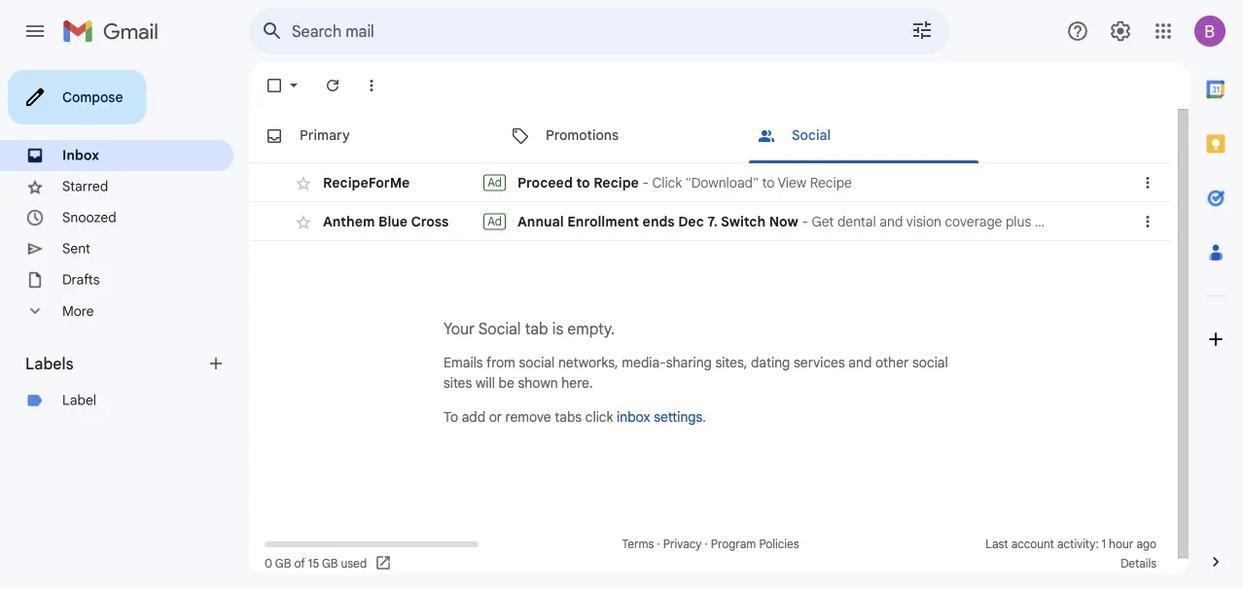 Task type: locate. For each thing, give the bounding box(es) containing it.
tabs
[[555, 409, 582, 426]]

1 horizontal spatial social
[[913, 355, 949, 372]]

or
[[489, 409, 502, 426]]

gb right 15
[[322, 557, 338, 572]]

emails from social networks, media-sharing sites, dating services and other social sites will be shown here.
[[444, 355, 949, 392]]

social
[[519, 355, 555, 372], [913, 355, 949, 372]]

1 row from the top
[[249, 164, 1174, 202]]

0 horizontal spatial to
[[577, 174, 590, 191]]

snoozed link
[[62, 209, 116, 226]]

promotions tab
[[495, 109, 741, 164]]

1 gb from the left
[[275, 557, 291, 572]]

cross
[[411, 213, 449, 230]]

details link
[[1122, 557, 1157, 572]]

snoozed
[[62, 209, 116, 226]]

primary tab
[[249, 109, 494, 164]]

gb
[[275, 557, 291, 572], [322, 557, 338, 572]]

annual enrollment ends dec 7. switch now - get dental and vision coverage plus a free gym membership with anthe
[[518, 213, 1244, 230]]

program policies link
[[711, 538, 800, 552]]

1 vertical spatial social
[[479, 320, 521, 339]]

and left vision
[[880, 213, 904, 230]]

0 vertical spatial and
[[880, 213, 904, 230]]

- left the get on the top right
[[802, 213, 809, 230]]

and
[[880, 213, 904, 230], [849, 355, 873, 372]]

1 vertical spatial ad
[[488, 215, 502, 229]]

None checkbox
[[265, 76, 284, 95]]

recipe up enrollment
[[594, 174, 639, 191]]

and left other
[[849, 355, 873, 372]]

promotions
[[546, 127, 619, 144]]

gb right the 0
[[275, 557, 291, 572]]

of
[[294, 557, 305, 572]]

tab list containing primary
[[249, 109, 1174, 164]]

advanced search options image
[[903, 11, 942, 50]]

empty.
[[568, 320, 615, 339]]

sites,
[[716, 355, 748, 372]]

social tab
[[742, 109, 987, 164]]

social up from
[[479, 320, 521, 339]]

1 horizontal spatial recipe
[[810, 174, 853, 191]]

· right privacy link
[[705, 538, 708, 552]]

to left view
[[763, 174, 775, 191]]

activity:
[[1058, 538, 1099, 552]]

0 vertical spatial -
[[643, 174, 649, 191]]

row
[[249, 164, 1174, 202], [249, 202, 1244, 241]]

program
[[711, 538, 757, 552]]

social right other
[[913, 355, 949, 372]]

0 horizontal spatial ·
[[658, 538, 661, 552]]

0 horizontal spatial tab list
[[249, 109, 1174, 164]]

1 ad from the top
[[488, 176, 502, 190]]

here.
[[562, 375, 593, 392]]

social up view
[[792, 127, 831, 144]]

recipe right view
[[810, 174, 853, 191]]

privacy
[[664, 538, 702, 552]]

other
[[876, 355, 909, 372]]

row up 7.
[[249, 164, 1174, 202]]

tab list
[[1189, 62, 1244, 520], [249, 109, 1174, 164]]

1 vertical spatial and
[[849, 355, 873, 372]]

1 horizontal spatial and
[[880, 213, 904, 230]]

footer
[[249, 535, 1174, 574]]

0 horizontal spatial social
[[479, 320, 521, 339]]

click
[[586, 409, 614, 426]]

2 ad from the top
[[488, 215, 502, 229]]

anthe
[[1215, 213, 1244, 230]]

1 horizontal spatial ·
[[705, 538, 708, 552]]

inbox link
[[62, 147, 99, 164]]

to right proceed
[[577, 174, 590, 191]]

0 horizontal spatial and
[[849, 355, 873, 372]]

1 recipe from the left
[[594, 174, 639, 191]]

terms
[[622, 538, 655, 552]]

inbox
[[62, 147, 99, 164]]

more button
[[0, 296, 234, 327]]

row containing recipeforme
[[249, 164, 1174, 202]]

0
[[265, 557, 273, 572]]

main menu image
[[23, 19, 47, 43]]

labels heading
[[25, 354, 206, 374]]

recipe
[[594, 174, 639, 191], [810, 174, 853, 191]]

ad left annual
[[488, 215, 502, 229]]

· right terms
[[658, 538, 661, 552]]

ago
[[1137, 538, 1157, 552]]

0 horizontal spatial gb
[[275, 557, 291, 572]]

search mail image
[[255, 14, 290, 49]]

0 vertical spatial social
[[792, 127, 831, 144]]

used
[[341, 557, 367, 572]]

Search mail text field
[[292, 21, 857, 41]]

your social tab is empty. main content
[[249, 109, 1244, 520]]

0 horizontal spatial recipe
[[594, 174, 639, 191]]

row down "download"
[[249, 202, 1244, 241]]

last account activity: 1 hour ago details
[[986, 538, 1157, 572]]

ends
[[643, 213, 675, 230]]

0 horizontal spatial social
[[519, 355, 555, 372]]

1 horizontal spatial social
[[792, 127, 831, 144]]

support image
[[1067, 19, 1090, 43]]

vision
[[907, 213, 942, 230]]

annual
[[518, 213, 564, 230]]

refresh image
[[323, 76, 343, 95]]

0 horizontal spatial -
[[643, 174, 649, 191]]

be
[[499, 375, 515, 392]]

2 row from the top
[[249, 202, 1244, 241]]

1 horizontal spatial gb
[[322, 557, 338, 572]]

social up shown at the left bottom of the page
[[519, 355, 555, 372]]

-
[[643, 174, 649, 191], [802, 213, 809, 230]]

membership
[[1105, 213, 1182, 230]]

view
[[778, 174, 807, 191]]

primary
[[300, 127, 350, 144]]

ad
[[488, 176, 502, 190], [488, 215, 502, 229]]

social inside tab
[[792, 127, 831, 144]]

is
[[553, 320, 564, 339]]

None search field
[[249, 8, 950, 55]]

drafts
[[62, 272, 100, 289]]

terms link
[[622, 538, 655, 552]]

switch
[[721, 213, 766, 230]]

coverage
[[946, 213, 1003, 230]]

now
[[770, 213, 799, 230]]

enrollment
[[568, 213, 640, 230]]

- left 'click'
[[643, 174, 649, 191]]

row containing anthem blue cross
[[249, 202, 1244, 241]]

tab
[[525, 320, 549, 339]]

15
[[308, 557, 319, 572]]

a
[[1036, 213, 1043, 230]]

0 vertical spatial ad
[[488, 176, 502, 190]]

networks,
[[559, 355, 619, 372]]

labels navigation
[[0, 62, 249, 590]]

1 horizontal spatial to
[[763, 174, 775, 191]]

ad left proceed
[[488, 176, 502, 190]]

sites
[[444, 375, 472, 392]]

to
[[577, 174, 590, 191], [763, 174, 775, 191]]

social
[[792, 127, 831, 144], [479, 320, 521, 339]]

dental
[[838, 213, 877, 230]]

click
[[653, 174, 683, 191]]

proceed
[[518, 174, 573, 191]]

and inside "emails from social networks, media-sharing sites, dating services and other social sites will be shown here."
[[849, 355, 873, 372]]

tab list inside your social tab is empty. main content
[[249, 109, 1174, 164]]

1
[[1102, 538, 1107, 552]]

·
[[658, 538, 661, 552], [705, 538, 708, 552]]

1 horizontal spatial -
[[802, 213, 809, 230]]



Task type: vqa. For each thing, say whether or not it's contained in the screenshot.
Central Europe - The 8
no



Task type: describe. For each thing, give the bounding box(es) containing it.
media-
[[622, 355, 666, 372]]

drafts link
[[62, 272, 100, 289]]

to add or remove tabs click inbox settings .
[[444, 409, 707, 426]]

.
[[703, 409, 707, 426]]

more
[[62, 303, 94, 320]]

2 recipe from the left
[[810, 174, 853, 191]]

anthem blue cross
[[323, 213, 449, 230]]

with
[[1186, 213, 1211, 230]]

sent link
[[62, 240, 90, 257]]

labels
[[25, 354, 74, 374]]

privacy link
[[664, 538, 702, 552]]

will
[[476, 375, 495, 392]]

details
[[1122, 557, 1157, 572]]

policies
[[760, 538, 800, 552]]

starred link
[[62, 178, 108, 195]]

shown
[[518, 375, 558, 392]]

sharing
[[666, 355, 712, 372]]

your social tab is empty.
[[444, 320, 615, 339]]

recipeforme
[[323, 174, 410, 191]]

social inside tab panel
[[479, 320, 521, 339]]

"download"
[[686, 174, 759, 191]]

get
[[812, 213, 835, 230]]

starred
[[62, 178, 108, 195]]

gym
[[1075, 213, 1101, 230]]

free
[[1046, 213, 1072, 230]]

last
[[986, 538, 1009, 552]]

1 horizontal spatial tab list
[[1189, 62, 1244, 520]]

settings
[[654, 409, 703, 426]]

row inside social tab panel
[[249, 164, 1174, 202]]

anthem
[[323, 213, 375, 230]]

label link
[[62, 392, 96, 409]]

follow link to manage storage image
[[375, 555, 394, 574]]

proceed to recipe - click "download" to view recipe
[[518, 174, 853, 191]]

2 · from the left
[[705, 538, 708, 552]]

2 gb from the left
[[322, 557, 338, 572]]

2 social from the left
[[913, 355, 949, 372]]

2 to from the left
[[763, 174, 775, 191]]

1 vertical spatial -
[[802, 213, 809, 230]]

to
[[444, 409, 459, 426]]

compose
[[62, 89, 123, 106]]

gmail image
[[62, 12, 168, 51]]

7.
[[708, 213, 718, 230]]

dec
[[679, 213, 705, 230]]

social tab panel
[[249, 164, 1244, 520]]

inbox
[[617, 409, 651, 426]]

blue
[[379, 213, 408, 230]]

more image
[[362, 76, 382, 95]]

dating
[[751, 355, 791, 372]]

compose button
[[8, 70, 146, 125]]

your
[[444, 320, 475, 339]]

ad for proceed
[[488, 176, 502, 190]]

emails
[[444, 355, 483, 372]]

terms · privacy · program policies
[[622, 538, 800, 552]]

account
[[1012, 538, 1055, 552]]

add
[[462, 409, 486, 426]]

services
[[794, 355, 846, 372]]

plus
[[1007, 213, 1032, 230]]

remove
[[506, 409, 552, 426]]

sent
[[62, 240, 90, 257]]

hour
[[1110, 538, 1134, 552]]

from
[[487, 355, 516, 372]]

ad for annual
[[488, 215, 502, 229]]

settings image
[[1110, 19, 1133, 43]]

0 gb of 15 gb used
[[265, 557, 367, 572]]

1 to from the left
[[577, 174, 590, 191]]

label
[[62, 392, 96, 409]]

footer containing terms
[[249, 535, 1174, 574]]

1 social from the left
[[519, 355, 555, 372]]

1 · from the left
[[658, 538, 661, 552]]



